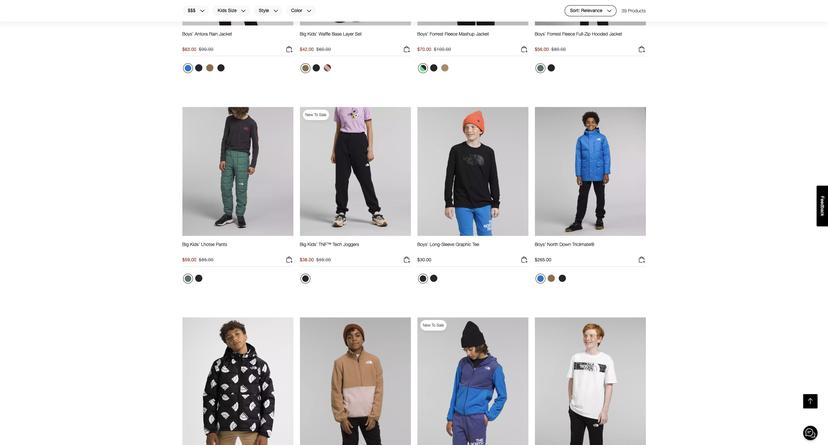 Task type: vqa. For each thing, say whether or not it's contained in the screenshot.
Big Kids' TNF™ Tech Joggers IMAGE
yes



Task type: describe. For each thing, give the bounding box(es) containing it.
full-
[[576, 31, 585, 37]]

big for big kids' lhotse pants
[[182, 242, 189, 247]]

optic blue image for boys' antora rain jacket
[[185, 65, 191, 72]]

$70.00
[[417, 46, 431, 52]]

big kids' waffle base layer set button
[[300, 31, 362, 43]]

lhotse
[[201, 242, 215, 247]]

b
[[820, 206, 825, 209]]

boys' antora rain jacket image
[[182, 0, 293, 26]]

waffle
[[319, 31, 331, 37]]

boys' north down triclimate® image
[[535, 107, 646, 236]]

a
[[820, 209, 825, 212]]

tech
[[333, 242, 342, 247]]

boys' antora rain jacket button
[[182, 31, 232, 43]]

color button
[[286, 5, 316, 16]]

Almond Butter radio
[[440, 63, 450, 73]]

sale for the big kids' glacier full-zip hooded jacket image
[[437, 323, 444, 328]]

color
[[291, 8, 302, 13]]

layer
[[343, 31, 354, 37]]

f e e d b a c k button
[[817, 186, 828, 226]]

kids' for lhotse
[[190, 242, 200, 247]]

boysenberry paint lightening small print image
[[324, 64, 331, 72]]

utility brown camo texture small print image
[[548, 275, 555, 282]]

c
[[820, 212, 825, 214]]

boys' forrest fleece mashup jacket button
[[417, 31, 489, 43]]

boys' forrest fleece full-zip hooded jacket button
[[535, 31, 622, 43]]

new for big kids' tnf™ tech joggers image
[[305, 112, 313, 117]]

1 e from the top
[[820, 199, 825, 201]]

dark sage radio for $56.00
[[535, 63, 545, 73]]

boys' forrest fleece mashup jacket image
[[417, 0, 528, 26]]

new to sale for big kids' tnf™ tech joggers image
[[305, 112, 326, 117]]

39 products
[[622, 8, 646, 13]]

joggers
[[343, 242, 359, 247]]

boys' long-sleeve graphic tee image
[[417, 107, 528, 236]]

sale for big kids' tnf™ tech joggers image
[[319, 112, 326, 117]]

TNF Black/Chlorophyll Green radio
[[418, 63, 428, 73]]

big kids' lhotse pants button
[[182, 242, 227, 253]]

boys' forrest fleece full-zip hooded jacket image
[[535, 0, 646, 26]]

boys' forrest fleece mashup jacket
[[417, 31, 489, 37]]

sleeve
[[441, 242, 454, 247]]

$56.00
[[535, 46, 549, 52]]

new for the big kids' glacier full-zip hooded jacket image
[[423, 323, 431, 328]]

tnf black/tnf black tnf marker logo print image
[[430, 64, 437, 72]]

2 horizontal spatial utility brown camo texture small print radio
[[546, 273, 556, 284]]

TNF Black Mountain Traverse Print radio
[[216, 63, 226, 73]]

boys' for boys' forrest fleece mashup jacket
[[417, 31, 428, 37]]

f
[[820, 196, 825, 199]]

tnf black radio for long-
[[428, 273, 439, 284]]

Boysenberry Paint Lightening Small Print radio
[[322, 63, 332, 73]]

tnf black/tonal image
[[420, 276, 426, 282]]

products
[[628, 8, 646, 13]]

big kids' waffle base layer set image
[[300, 0, 411, 26]]

1 horizontal spatial utility brown camo texture small print radio
[[300, 63, 310, 73]]

$60.00
[[316, 46, 331, 52]]

tnf black image for $60.00
[[313, 64, 320, 72]]

tnf black radio for $85.00
[[193, 273, 204, 284]]

tnf black image for $85.00
[[195, 275, 202, 282]]

boys' for boys' long-sleeve graphic tee
[[417, 242, 428, 247]]

fleece for mashup
[[445, 31, 458, 37]]

down
[[560, 242, 571, 247]]

$63.00
[[182, 46, 196, 52]]

kids' for tnf™
[[308, 242, 317, 247]]

$85.00
[[199, 257, 213, 262]]

mashup
[[459, 31, 475, 37]]

set
[[355, 31, 362, 37]]

big for big kids' tnf™ tech joggers
[[300, 242, 306, 247]]

jacket inside "button"
[[219, 31, 232, 37]]

jacket inside button
[[476, 31, 489, 37]]

$choose color$ option group for $90.00
[[182, 63, 227, 76]]

antora
[[195, 31, 208, 37]]

style button
[[253, 5, 283, 16]]

long-
[[430, 242, 441, 247]]

boys' long-sleeve graphic tee
[[417, 242, 479, 247]]

dark sage image for $59.00
[[185, 276, 191, 282]]

back to top image
[[806, 397, 815, 406]]

boys' for boys' forrest fleece full-zip hooded jacket
[[535, 31, 546, 37]]

d
[[820, 204, 825, 206]]

new to sale for the big kids' glacier full-zip hooded jacket image
[[423, 323, 444, 328]]

triclimate®
[[572, 242, 594, 247]]

tnf black radio down $38.00
[[300, 274, 310, 284]]

$30.00
[[417, 257, 431, 262]]

rain
[[209, 31, 218, 37]]

$choose color$ option group for $85.00
[[182, 273, 204, 286]]

big kids' tnf™ tech joggers image
[[300, 107, 411, 236]]

TNF Black/TNF Black TNF Marker Logo Print radio
[[428, 63, 439, 73]]

north
[[547, 242, 558, 247]]



Task type: locate. For each thing, give the bounding box(es) containing it.
1 horizontal spatial tnf black radio
[[546, 63, 556, 73]]

kids' inside 'button'
[[308, 31, 317, 37]]

1 horizontal spatial dark sage radio
[[535, 63, 545, 73]]

boys' reversible mt chimbo full-zip hooded jacket image
[[182, 317, 293, 445]]

2 forrest from the left
[[547, 31, 561, 37]]

jacket
[[219, 31, 232, 37], [476, 31, 489, 37], [609, 31, 622, 37]]

1 vertical spatial dark sage image
[[185, 276, 191, 282]]

tnf™
[[319, 242, 331, 247]]

kids' left waffle
[[308, 31, 317, 37]]

3 jacket from the left
[[609, 31, 622, 37]]

$90.00
[[199, 46, 213, 52]]

tnf black image
[[195, 64, 202, 72], [313, 64, 320, 72], [195, 275, 202, 282], [559, 275, 566, 282], [302, 276, 309, 282]]

optic blue radio inside $choose color$ option group
[[183, 63, 193, 73]]

boys' antora rain jacket
[[182, 31, 232, 37]]

1 vertical spatial to
[[432, 323, 436, 328]]

new to sale
[[305, 112, 326, 117], [423, 323, 444, 328]]

$choose color$ option group for $60.00
[[300, 63, 333, 76]]

1 vertical spatial tnf black radio
[[193, 273, 204, 284]]

boys' inside button
[[535, 31, 546, 37]]

boys'
[[182, 31, 193, 37], [417, 31, 428, 37], [535, 31, 546, 37], [417, 242, 428, 247], [535, 242, 546, 247]]

dark sage radio down $56.00
[[535, 63, 545, 73]]

0 horizontal spatial utility brown camo texture small print image
[[206, 64, 213, 72]]

utility brown camo texture small print image left tnf black mountain traverse print radio
[[206, 64, 213, 72]]

TNF Black radio
[[193, 63, 204, 73], [311, 63, 321, 73], [428, 273, 439, 284], [557, 273, 567, 284], [300, 274, 310, 284]]

1 fleece from the left
[[445, 31, 458, 37]]

graphic
[[456, 242, 471, 247]]

$55.00
[[316, 257, 331, 262]]

tnf black radio down the $90.00
[[193, 63, 204, 73]]

kids' left tnf™
[[308, 242, 317, 247]]

0 vertical spatial new
[[305, 112, 313, 117]]

big
[[300, 31, 306, 37], [182, 242, 189, 247], [300, 242, 306, 247]]

optic blue radio left utility brown camo texture small print image on the right
[[535, 274, 545, 284]]

big inside 'button'
[[300, 31, 306, 37]]

2 jacket from the left
[[476, 31, 489, 37]]

tnf black/chlorophyll green image
[[420, 65, 426, 72]]

boys' forrest fleece full-zip hooded jacket
[[535, 31, 622, 37]]

0 vertical spatial new to sale
[[305, 112, 326, 117]]

$choose color$ option group for $100.00
[[417, 63, 451, 76]]

kids' for waffle
[[308, 31, 317, 37]]

dark sage image down $59.00
[[185, 276, 191, 282]]

to
[[314, 112, 318, 117], [432, 323, 436, 328]]

1 horizontal spatial new
[[423, 323, 431, 328]]

0 horizontal spatial new
[[305, 112, 313, 117]]

$choose color$ option group
[[182, 63, 227, 76], [300, 63, 333, 76], [417, 63, 451, 76], [535, 63, 557, 76], [182, 273, 204, 286], [417, 273, 440, 286], [535, 273, 568, 286]]

0 vertical spatial tnf black image
[[548, 64, 555, 72]]

tnf black image down $38.00
[[302, 276, 309, 282]]

dark sage image
[[537, 65, 544, 72], [185, 276, 191, 282]]

0 horizontal spatial to
[[314, 112, 318, 117]]

forrest inside button
[[430, 31, 443, 37]]

tnf black image right utility brown camo texture small print image on the right
[[559, 275, 566, 282]]

dark sage image for $56.00
[[537, 65, 544, 72]]

1 horizontal spatial dark sage image
[[537, 65, 544, 72]]

boys' up $56.00
[[535, 31, 546, 37]]

e up d
[[820, 199, 825, 201]]

boys' left the antora
[[182, 31, 193, 37]]

1 vertical spatial tnf black image
[[430, 275, 437, 282]]

2 e from the top
[[820, 201, 825, 204]]

tnf black image down the $90.00
[[195, 64, 202, 72]]

boys' left "north"
[[535, 242, 546, 247]]

$80.00
[[551, 46, 566, 52]]

0 horizontal spatial sale
[[319, 112, 326, 117]]

optic blue radio down $63.00
[[183, 63, 193, 73]]

$choose color$ option group for $80.00
[[535, 63, 557, 76]]

sort: relevance button
[[565, 5, 616, 16]]

1 forrest from the left
[[430, 31, 443, 37]]

big kids' glacier ¼-zip pullover image
[[300, 317, 411, 445]]

0 horizontal spatial tnf black radio
[[193, 273, 204, 284]]

zip
[[585, 31, 591, 37]]

to for the big kids' glacier full-zip hooded jacket image
[[432, 323, 436, 328]]

0 vertical spatial optic blue image
[[185, 65, 191, 72]]

forrest
[[430, 31, 443, 37], [547, 31, 561, 37]]

big kids' lhotse pants image
[[182, 107, 293, 236]]

tnf black radio right utility brown camo texture small print image on the right
[[557, 273, 567, 284]]

tnf black radio for kids'
[[311, 63, 321, 73]]

new
[[305, 112, 313, 117], [423, 323, 431, 328]]

tnf black image for long-
[[430, 275, 437, 282]]

boys' up $70.00
[[417, 31, 428, 37]]

big kids' waffle base layer set
[[300, 31, 362, 37]]

fleece left mashup
[[445, 31, 458, 37]]

1 horizontal spatial utility brown camo texture small print image
[[302, 65, 309, 72]]

tnf black image for forrest
[[548, 64, 555, 72]]

1 horizontal spatial forrest
[[547, 31, 561, 37]]

1 horizontal spatial tnf black image
[[548, 64, 555, 72]]

1 horizontal spatial new to sale
[[423, 323, 444, 328]]

0 horizontal spatial forrest
[[430, 31, 443, 37]]

0 vertical spatial tnf black radio
[[546, 63, 556, 73]]

tnf black radio down $85.00
[[193, 273, 204, 284]]

0 horizontal spatial utility brown camo texture small print radio
[[204, 63, 215, 73]]

tnf black mountain traverse print image
[[217, 64, 224, 72]]

tnf black radio right tnf black/tonal image
[[428, 273, 439, 284]]

tnf black radio for $80.00
[[546, 63, 556, 73]]

e
[[820, 199, 825, 201], [820, 201, 825, 204]]

1 horizontal spatial optic blue radio
[[535, 274, 545, 284]]

1 vertical spatial optic blue image
[[537, 276, 544, 282]]

optic blue image
[[185, 65, 191, 72], [537, 276, 544, 282]]

1 vertical spatial new
[[423, 323, 431, 328]]

0 vertical spatial optic blue radio
[[183, 63, 193, 73]]

0 horizontal spatial jacket
[[219, 31, 232, 37]]

kids size
[[218, 8, 237, 13]]

jacket right hooded
[[609, 31, 622, 37]]

fleece inside boys' forrest fleece full-zip hooded jacket button
[[562, 31, 575, 37]]

big for big kids' waffle base layer set
[[300, 31, 306, 37]]

TNF Black radio
[[546, 63, 556, 73], [193, 273, 204, 284]]

TNF Black/Tonal radio
[[418, 274, 428, 284]]

tnf black image left boysenberry paint lightening small print image
[[313, 64, 320, 72]]

0 horizontal spatial optic blue image
[[185, 65, 191, 72]]

boys' north down triclimate®
[[535, 242, 594, 247]]

1 horizontal spatial fleece
[[562, 31, 575, 37]]

pants
[[216, 242, 227, 247]]

$38.00
[[300, 257, 314, 262]]

1 horizontal spatial optic blue image
[[537, 276, 544, 282]]

0 vertical spatial to
[[314, 112, 318, 117]]

boys' for boys' antora rain jacket
[[182, 31, 193, 37]]

big up $42.00 at top left
[[300, 31, 306, 37]]

boys' short-sleeve graphic tee image
[[535, 317, 646, 445]]

e up the b
[[820, 201, 825, 204]]

tnf black radio down $80.00
[[546, 63, 556, 73]]

utility brown camo texture small print radio left tnf black mountain traverse print radio
[[204, 63, 215, 73]]

optic blue radio for boys' antora rain jacket
[[183, 63, 193, 73]]

1 vertical spatial sale
[[437, 323, 444, 328]]

to for big kids' tnf™ tech joggers image
[[314, 112, 318, 117]]

$59.00
[[182, 257, 196, 262]]

big kids' tnf™ tech joggers
[[300, 242, 359, 247]]

39 products status
[[622, 5, 646, 16]]

1 horizontal spatial sale
[[437, 323, 444, 328]]

$42.00
[[300, 46, 314, 52]]

$30.00 button
[[417, 256, 528, 267]]

0 horizontal spatial dark sage radio
[[183, 274, 193, 284]]

big kids' tnf™ tech joggers button
[[300, 242, 359, 253]]

fleece inside boys' forrest fleece mashup jacket button
[[445, 31, 458, 37]]

kids' left lhotse at the bottom of the page
[[190, 242, 200, 247]]

0 horizontal spatial optic blue radio
[[183, 63, 193, 73]]

tnf black image down $80.00
[[548, 64, 555, 72]]

tnf black radio left boysenberry paint lightening small print image
[[311, 63, 321, 73]]

forrest up $100.00
[[430, 31, 443, 37]]

$$$
[[188, 8, 195, 13]]

1 jacket from the left
[[219, 31, 232, 37]]

39
[[622, 8, 627, 13]]

0 vertical spatial dark sage image
[[537, 65, 544, 72]]

boys' long-sleeve graphic tee button
[[417, 242, 479, 253]]

style
[[259, 8, 269, 13]]

size
[[228, 8, 237, 13]]

$265.00 button
[[535, 256, 646, 267]]

Optic Blue radio
[[183, 63, 193, 73], [535, 274, 545, 284]]

sort: relevance
[[570, 8, 602, 13]]

f e e d b a c k
[[820, 196, 825, 216]]

utility brown camo texture small print image
[[206, 64, 213, 72], [302, 65, 309, 72]]

1 vertical spatial new to sale
[[423, 323, 444, 328]]

jacket right rain
[[219, 31, 232, 37]]

optic blue image left utility brown camo texture small print image on the right
[[537, 276, 544, 282]]

boys' left long-
[[417, 242, 428, 247]]

kids'
[[308, 31, 317, 37], [190, 242, 200, 247], [308, 242, 317, 247]]

tnf black image down $85.00
[[195, 275, 202, 282]]

utility brown camo texture small print image for the middle utility brown camo texture small print radio
[[302, 65, 309, 72]]

big up $38.00
[[300, 242, 306, 247]]

relevance
[[581, 8, 602, 13]]

utility brown camo texture small print image for left utility brown camo texture small print radio
[[206, 64, 213, 72]]

$100.00
[[434, 46, 451, 52]]

forrest for $100.00
[[430, 31, 443, 37]]

boys' inside "button"
[[182, 31, 193, 37]]

tnf black image for $90.00
[[195, 64, 202, 72]]

dark sage image down $56.00
[[537, 65, 544, 72]]

1 horizontal spatial jacket
[[476, 31, 489, 37]]

utility brown camo texture small print radio down $42.00 at top left
[[300, 63, 310, 73]]

dark sage radio down $59.00
[[183, 274, 193, 284]]

almond butter image
[[441, 64, 448, 72]]

tnf black radio for antora
[[193, 63, 204, 73]]

fleece
[[445, 31, 458, 37], [562, 31, 575, 37]]

jacket right mashup
[[476, 31, 489, 37]]

kids size button
[[212, 5, 251, 16]]

1 vertical spatial dark sage radio
[[183, 274, 193, 284]]

$$$ button
[[182, 5, 210, 16]]

jacket inside button
[[609, 31, 622, 37]]

utility brown camo texture small print image down $42.00 at top left
[[302, 65, 309, 72]]

big kids' lhotse pants
[[182, 242, 227, 247]]

2 fleece from the left
[[562, 31, 575, 37]]

2 horizontal spatial jacket
[[609, 31, 622, 37]]

$265.00
[[535, 257, 551, 262]]

0 horizontal spatial fleece
[[445, 31, 458, 37]]

0 horizontal spatial new to sale
[[305, 112, 326, 117]]

optic blue radio for boys' north down triclimate®
[[535, 274, 545, 284]]

base
[[332, 31, 342, 37]]

0 horizontal spatial tnf black image
[[430, 275, 437, 282]]

forrest up $80.00
[[547, 31, 561, 37]]

boys' for boys' north down triclimate®
[[535, 242, 546, 247]]

tnf black image right tnf black/tonal image
[[430, 275, 437, 282]]

Utility Brown Camo Texture Small Print radio
[[204, 63, 215, 73], [300, 63, 310, 73], [546, 273, 556, 284]]

hooded
[[592, 31, 608, 37]]

big kids' glacier full-zip hooded jacket image
[[417, 317, 528, 445]]

optic blue image inside $choose color$ option group
[[185, 65, 191, 72]]

tnf black image
[[548, 64, 555, 72], [430, 275, 437, 282]]

0 vertical spatial dark sage radio
[[535, 63, 545, 73]]

sort:
[[570, 8, 580, 13]]

fleece left full-
[[562, 31, 575, 37]]

0 horizontal spatial dark sage image
[[185, 276, 191, 282]]

sale
[[319, 112, 326, 117], [437, 323, 444, 328]]

forrest for $80.00
[[547, 31, 561, 37]]

Dark Sage radio
[[535, 63, 545, 73], [183, 274, 193, 284]]

tee
[[472, 242, 479, 247]]

kids
[[218, 8, 227, 13]]

1 horizontal spatial to
[[432, 323, 436, 328]]

utility brown camo texture small print radio down $265.00
[[546, 273, 556, 284]]

fleece for full-
[[562, 31, 575, 37]]

boys' north down triclimate® button
[[535, 242, 594, 253]]

k
[[820, 214, 825, 216]]

optic blue image for boys' north down triclimate®
[[537, 276, 544, 282]]

optic blue image down $63.00
[[185, 65, 191, 72]]

dark sage radio for $59.00
[[183, 274, 193, 284]]

1 vertical spatial optic blue radio
[[535, 274, 545, 284]]

forrest inside button
[[547, 31, 561, 37]]

big up $59.00
[[182, 242, 189, 247]]

0 vertical spatial sale
[[319, 112, 326, 117]]



